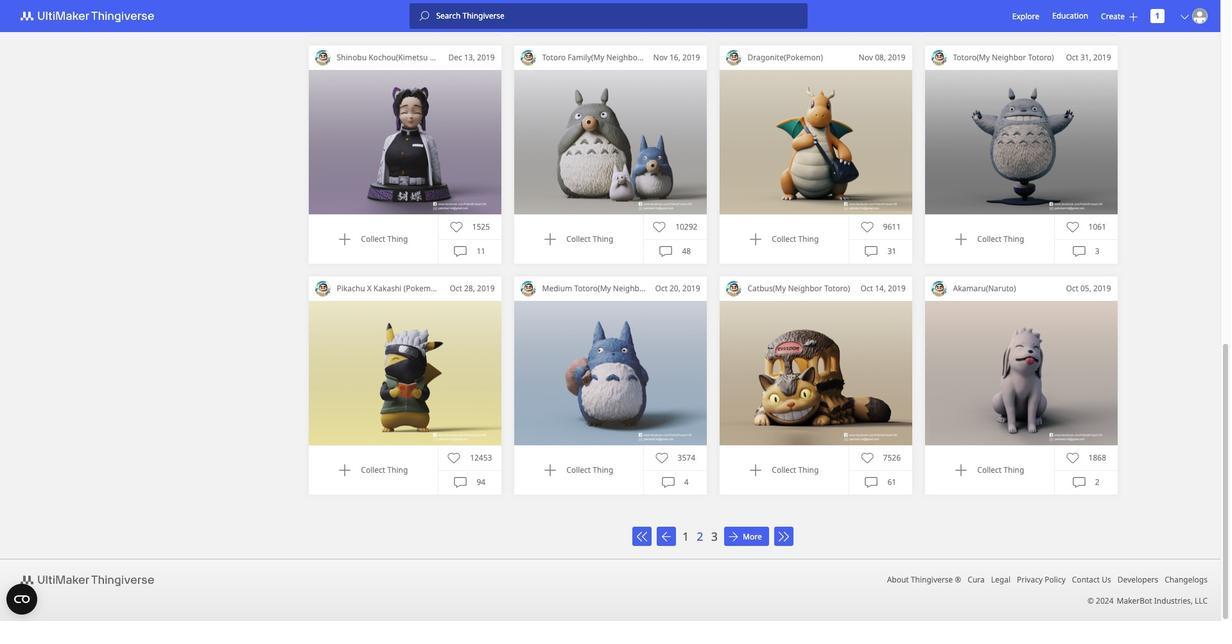 Task type: locate. For each thing, give the bounding box(es) containing it.
nov left 08, on the right of the page
[[859, 52, 874, 63]]

31,
[[1081, 52, 1092, 63]]

shinobu
[[337, 52, 367, 63]]

comment image for pikachu x kakashi (pokemon/naruto)
[[454, 477, 467, 490]]

oct left 05,
[[1067, 283, 1079, 294]]

collect for 9611
[[772, 234, 797, 245]]

1 like image from the left
[[450, 221, 463, 234]]

0 vertical spatial 1
[[1156, 10, 1160, 21]]

2019 for oct 31, 2019
[[1094, 52, 1112, 63]]

explore
[[1013, 11, 1040, 22]]

like image for 1525
[[450, 221, 463, 234]]

1525 link
[[450, 221, 490, 234]]

explore button
[[1013, 11, 1040, 22]]

1 right 'plusicon'
[[1156, 10, 1160, 21]]

thing card image
[[309, 70, 501, 215], [514, 70, 707, 215], [720, 70, 912, 215], [925, 70, 1118, 215], [309, 301, 501, 446], [514, 301, 707, 446], [720, 301, 912, 446], [925, 301, 1118, 446]]

previousarrow image
[[658, 527, 675, 547]]

Search Thingiverse text field
[[430, 11, 808, 21]]

avatar image
[[1193, 8, 1208, 24], [315, 50, 330, 66], [521, 50, 536, 66], [726, 50, 742, 66], [932, 50, 947, 66], [315, 281, 330, 297], [521, 281, 536, 297], [726, 281, 742, 297], [932, 281, 947, 297]]

legal
[[992, 575, 1011, 586]]

totoro(my
[[954, 52, 990, 63], [574, 283, 611, 294]]

like image left 12453
[[448, 452, 461, 465]]

thing
[[388, 234, 408, 245], [593, 234, 614, 245], [799, 234, 819, 245], [1004, 234, 1025, 245], [388, 465, 408, 476], [593, 465, 614, 476], [799, 465, 819, 476], [1004, 465, 1025, 476]]

0 horizontal spatial 1
[[683, 529, 689, 545]]

oct left 20,
[[655, 283, 668, 294]]

0 horizontal spatial nov
[[654, 52, 668, 63]]

doublearrowicon image
[[633, 528, 652, 546], [775, 528, 794, 546]]

1 add to collection image from the left
[[339, 464, 352, 477]]

2019 for oct 05, 2019
[[1094, 283, 1112, 294]]

(pokemon/naruto)
[[404, 283, 471, 294]]

collect for 10292
[[567, 234, 591, 245]]

0 horizontal spatial 1 link
[[683, 529, 689, 545]]

3 left nextarrow image
[[711, 529, 718, 545]]

totoro(my neighbor totoro)
[[954, 52, 1055, 63]]

comment image for dragonite(pokemon)
[[866, 246, 878, 258]]

1 vertical spatial 3
[[711, 529, 718, 545]]

like image
[[452, 0, 465, 2], [656, 0, 668, 2], [653, 221, 666, 234], [1067, 221, 1080, 234], [448, 452, 461, 465], [656, 452, 668, 465], [861, 452, 874, 465], [1067, 452, 1080, 465]]

comment image down 1868 link
[[1073, 477, 1086, 490]]

0 horizontal spatial like image
[[450, 221, 463, 234]]

1
[[1156, 10, 1160, 21], [683, 529, 689, 545]]

like image left 10292
[[653, 221, 666, 234]]

10292 link
[[653, 221, 698, 234]]

like image left the 9611
[[861, 221, 874, 234]]

oct left 14,
[[861, 283, 874, 294]]

3574
[[678, 453, 696, 464]]

comment image left the 61
[[866, 477, 878, 490]]

comment image
[[457, 14, 469, 27], [1071, 14, 1084, 27], [454, 246, 467, 258], [660, 246, 673, 258], [866, 246, 878, 258], [866, 477, 878, 490], [1073, 477, 1086, 490]]

94
[[477, 477, 486, 488]]

privacy
[[1018, 575, 1043, 586]]

add to collection image for 7526
[[750, 464, 763, 477]]

2019 right 08, on the right of the page
[[888, 52, 906, 63]]

2019 right 28, at left top
[[477, 283, 495, 294]]

thing card image for oct 20, 2019
[[514, 301, 707, 446]]

oct left 28, at left top
[[450, 283, 462, 294]]

1 horizontal spatial 1 link
[[1151, 9, 1165, 23]]

add to collection image
[[339, 464, 352, 477], [750, 464, 763, 477]]

comment image left '48'
[[660, 246, 673, 258]]

1 horizontal spatial 3
[[1096, 246, 1100, 257]]

industries,
[[1155, 596, 1193, 607]]

comment image
[[662, 14, 675, 27], [1073, 246, 1086, 258], [454, 477, 467, 490], [662, 477, 675, 490]]

2 link down 1868 link
[[1073, 477, 1100, 490]]

© 2024 makerbot industries, llc
[[1088, 596, 1208, 607]]

1525
[[472, 221, 490, 232]]

like image left 1868
[[1067, 452, 1080, 465]]

neighbor
[[607, 52, 641, 63], [992, 52, 1027, 63], [613, 283, 648, 294], [788, 283, 823, 294]]

4
[[685, 477, 689, 488]]

collect thing for 10292
[[567, 234, 614, 245]]

like image for totoro family(my neighbor totoro)
[[653, 221, 666, 234]]

like image left "3574"
[[656, 452, 668, 465]]

2019 for oct 28, 2019
[[477, 283, 495, 294]]

doublearrowicon image right more
[[775, 528, 794, 546]]

add to collection image for medium totoro(my neighbor totoro)
[[544, 464, 557, 477]]

oct left 31,
[[1067, 52, 1079, 63]]

add to collection image for 12453
[[339, 464, 352, 477]]

1 vertical spatial 2 link
[[697, 529, 704, 545]]

collect thing link
[[339, 233, 408, 246], [544, 233, 614, 246], [750, 233, 819, 246], [955, 233, 1025, 246], [339, 464, 408, 477], [544, 464, 614, 477], [750, 464, 819, 477], [955, 464, 1025, 477]]

avatar image for totoro family(my neighbor totoro)
[[521, 50, 536, 66]]

1 nov from the left
[[654, 52, 668, 63]]

like image for catbus(my neighbor totoro)
[[861, 452, 874, 465]]

2 left nextarrow image
[[697, 529, 704, 545]]

collect thing for 7526
[[772, 465, 819, 476]]

collect thing for 12453
[[361, 465, 408, 476]]

avatar image for totoro(my neighbor totoro)
[[932, 50, 947, 66]]

11 link
[[454, 246, 486, 258]]

thing for 12453
[[388, 465, 408, 476]]

contact
[[1073, 575, 1100, 586]]

1 vertical spatial 3 link
[[711, 529, 718, 545]]

contact us link
[[1073, 575, 1112, 586]]

1 horizontal spatial add to collection image
[[750, 464, 763, 477]]

more link
[[722, 527, 772, 547]]

1 horizontal spatial like image
[[861, 221, 874, 234]]

0 vertical spatial 1 link
[[1151, 9, 1165, 23]]

add to collection image
[[544, 2, 557, 15], [750, 2, 763, 15], [339, 233, 352, 246], [544, 233, 557, 246], [750, 233, 763, 246], [955, 233, 968, 246], [544, 464, 557, 477], [955, 464, 968, 477]]

28,
[[464, 283, 475, 294]]

1 horizontal spatial 2 link
[[1073, 477, 1100, 490]]

2 like image from the left
[[861, 221, 874, 234]]

3 link down 1061 link
[[1073, 246, 1100, 258]]

2 down 1868
[[1096, 477, 1100, 488]]

totoro) down explore button
[[1029, 52, 1055, 63]]

kakashi
[[374, 283, 402, 294]]

9611
[[884, 221, 901, 232]]

2 link left nextarrow image
[[697, 529, 704, 545]]

1 horizontal spatial totoro(my
[[954, 52, 990, 63]]

logo image
[[13, 573, 170, 588]]

61
[[888, 477, 897, 488]]

totoro) left 16,
[[643, 52, 669, 63]]

dec
[[449, 52, 462, 63]]

2019 for oct 20, 2019
[[683, 283, 700, 294]]

3 down the 1061
[[1096, 246, 1100, 257]]

2019 right 13,
[[477, 52, 495, 63]]

collect thing for 3574
[[567, 465, 614, 476]]

2 add to collection image from the left
[[750, 464, 763, 477]]

31
[[888, 246, 897, 257]]

comment image for medium totoro(my neighbor totoro)
[[662, 477, 675, 490]]

collect thing for 9611
[[772, 234, 819, 245]]

changelogs link
[[1165, 575, 1208, 586]]

nov left 16,
[[654, 52, 668, 63]]

1 horizontal spatial nov
[[859, 52, 874, 63]]

akamaru(naruto)
[[954, 283, 1017, 294]]

pikachu
[[337, 283, 365, 294]]

2019 right 14,
[[888, 283, 906, 294]]

collect
[[361, 234, 386, 245], [567, 234, 591, 245], [772, 234, 797, 245], [978, 234, 1002, 245], [361, 465, 386, 476], [567, 465, 591, 476], [772, 465, 797, 476], [978, 465, 1002, 476]]

0 horizontal spatial doublearrowicon image
[[633, 528, 652, 546]]

like image left 1525
[[450, 221, 463, 234]]

collect thing link for 3574
[[544, 464, 614, 477]]

collect for 12453
[[361, 465, 386, 476]]

12453 link
[[448, 452, 492, 465]]

comment image left "31"
[[866, 246, 878, 258]]

medium
[[542, 283, 573, 294]]

collect thing for 1868
[[978, 465, 1025, 476]]

add to collection image for dragonite(pokemon)
[[750, 233, 763, 246]]

oct for oct 05, 2019
[[1067, 283, 1079, 294]]

thing card image for nov 08, 2019
[[720, 70, 912, 215]]

oct 28, 2019
[[450, 283, 495, 294]]

comment image left 4 on the bottom of the page
[[662, 477, 675, 490]]

collect thing for 1525
[[361, 234, 408, 245]]

comment image for totoro(my neighbor totoro)
[[1073, 246, 1086, 258]]

0 horizontal spatial add to collection image
[[339, 464, 352, 477]]

collect for 3574
[[567, 465, 591, 476]]

collect thing link for 1525
[[339, 233, 408, 246]]

7526
[[884, 453, 901, 464]]

1 right previousarrow icon
[[683, 529, 689, 545]]

like image for totoro(my neighbor totoro)
[[1067, 221, 1080, 234]]

1 link right previousarrow icon
[[683, 529, 689, 545]]

thing for 7526
[[799, 465, 819, 476]]

like image for medium totoro(my neighbor totoro)
[[656, 452, 668, 465]]

totoro)
[[643, 52, 669, 63], [1029, 52, 1055, 63], [650, 283, 675, 294], [825, 283, 851, 294]]

©
[[1088, 596, 1095, 607]]

doublearrowicon image left previousarrow icon
[[633, 528, 652, 546]]

legal link
[[992, 575, 1011, 586]]

3 link left nextarrow image
[[711, 529, 718, 545]]

1 doublearrowicon image from the left
[[633, 528, 652, 546]]

oct
[[1067, 52, 1079, 63], [450, 283, 462, 294], [655, 283, 668, 294], [861, 283, 874, 294], [1067, 283, 1079, 294]]

2019 right 31,
[[1094, 52, 1112, 63]]

like image
[[450, 221, 463, 234], [861, 221, 874, 234]]

thing for 1868
[[1004, 465, 1025, 476]]

thing for 9611
[[799, 234, 819, 245]]

2019 for oct 14, 2019
[[888, 283, 906, 294]]

2019 right 20,
[[683, 283, 700, 294]]

3 link
[[1073, 246, 1100, 258], [711, 529, 718, 545]]

2
[[1096, 477, 1100, 488], [697, 529, 704, 545]]

add to collection image for totoro(my neighbor totoro)
[[955, 233, 968, 246]]

neighbor right catbus(my
[[788, 283, 823, 294]]

12453
[[470, 453, 492, 464]]

31 link
[[866, 246, 897, 258]]

®
[[955, 575, 962, 586]]

2 link
[[1073, 477, 1100, 490], [697, 529, 704, 545]]

comment image for shinobu kochou(kimetsu no yaiba)
[[454, 246, 467, 258]]

collect for 1868
[[978, 465, 1002, 476]]

oct for oct 31, 2019
[[1067, 52, 1079, 63]]

pikachu x kakashi (pokemon/naruto)
[[337, 283, 471, 294]]

0 vertical spatial 3
[[1096, 246, 1100, 257]]

avatar image for pikachu x kakashi (pokemon/naruto)
[[315, 281, 330, 297]]

1 vertical spatial totoro(my
[[574, 283, 611, 294]]

neighbor left 20,
[[613, 283, 648, 294]]

add to collection image for akamaru(naruto)
[[955, 464, 968, 477]]

oct 20, 2019
[[655, 283, 700, 294]]

2019 right 16,
[[683, 52, 700, 63]]

more
[[743, 532, 762, 542]]

0 horizontal spatial 2 link
[[697, 529, 704, 545]]

like image left the 1061
[[1067, 221, 1080, 234]]

thing for 1525
[[388, 234, 408, 245]]

1 horizontal spatial 1
[[1156, 10, 1160, 21]]

totoro
[[542, 52, 566, 63]]

like image up dec
[[452, 0, 465, 2]]

comment image left "94"
[[454, 477, 467, 490]]

comment image left the 11
[[454, 246, 467, 258]]

nov 08, 2019
[[859, 52, 906, 63]]

61 link
[[866, 477, 897, 490]]

2019 right 05,
[[1094, 283, 1112, 294]]

1 vertical spatial 2
[[697, 529, 704, 545]]

1 horizontal spatial doublearrowicon image
[[775, 528, 794, 546]]

1 link right 'plusicon'
[[1151, 9, 1165, 23]]

avatar image for catbus(my neighbor totoro)
[[726, 281, 742, 297]]

yaiba)
[[441, 52, 463, 63]]

us
[[1102, 575, 1112, 586]]

1061
[[1089, 221, 1107, 232]]

comment image down 1061 link
[[1073, 246, 1086, 258]]

nextarrow image
[[725, 528, 743, 546]]

dragonite(pokemon)
[[748, 52, 823, 63]]

13,
[[464, 52, 475, 63]]

like image left 7526
[[861, 452, 874, 465]]

1 horizontal spatial 2
[[1096, 477, 1100, 488]]

thingiverse
[[911, 575, 953, 586]]

shinobu kochou(kimetsu no yaiba)
[[337, 52, 463, 63]]

2 nov from the left
[[859, 52, 874, 63]]

0 vertical spatial 3 link
[[1073, 246, 1100, 258]]

about thingiverse ® link
[[887, 575, 962, 586]]

cura
[[968, 575, 985, 586]]

thing card image for dec 13, 2019
[[309, 70, 501, 215]]



Task type: describe. For each thing, give the bounding box(es) containing it.
4 link
[[662, 477, 689, 490]]

0 horizontal spatial 2
[[697, 529, 704, 545]]

makerbot industries, llc link
[[1117, 596, 1208, 607]]

llc
[[1195, 596, 1208, 607]]

add to collection image for totoro family(my neighbor totoro)
[[544, 233, 557, 246]]

create button
[[1102, 11, 1138, 22]]

nov for nov 16, 2019
[[654, 52, 668, 63]]

changelogs
[[1165, 575, 1208, 586]]

collect thing link for 10292
[[544, 233, 614, 246]]

avatar image for dragonite(pokemon)
[[726, 50, 742, 66]]

create
[[1102, 11, 1125, 22]]

2019 for nov 08, 2019
[[888, 52, 906, 63]]

0 horizontal spatial totoro(my
[[574, 283, 611, 294]]

search control image
[[420, 11, 430, 21]]

developers
[[1118, 575, 1159, 586]]

0 horizontal spatial 3
[[711, 529, 718, 545]]

20,
[[670, 283, 681, 294]]

avatar image for akamaru(naruto)
[[932, 281, 947, 297]]

collect thing link for 1868
[[955, 464, 1025, 477]]

comment image for catbus(my neighbor totoro)
[[866, 477, 878, 490]]

developers link
[[1118, 575, 1159, 586]]

oct 05, 2019
[[1067, 283, 1112, 294]]

kochou(kimetsu
[[369, 52, 428, 63]]

totoro) down 48 link
[[650, 283, 675, 294]]

open widget image
[[6, 585, 37, 615]]

like image up "search thingiverse" text box
[[656, 0, 668, 2]]

collect for 7526
[[772, 465, 797, 476]]

thing for 1061
[[1004, 234, 1025, 245]]

48 link
[[660, 246, 691, 258]]

about thingiverse ® cura legal privacy policy contact us developers changelogs
[[887, 575, 1208, 586]]

16,
[[670, 52, 681, 63]]

14,
[[875, 283, 886, 294]]

neighbor down explore button
[[992, 52, 1027, 63]]

education link
[[1053, 9, 1089, 23]]

oct for oct 14, 2019
[[861, 283, 874, 294]]

oct 31, 2019
[[1067, 52, 1112, 63]]

1 horizontal spatial 3 link
[[1073, 246, 1100, 258]]

9611 link
[[861, 221, 901, 234]]

comment image up 16,
[[662, 14, 675, 27]]

collect thing link for 12453
[[339, 464, 408, 477]]

collect for 1061
[[978, 234, 1002, 245]]

neighbor right family(my
[[607, 52, 641, 63]]

comment image for totoro family(my neighbor totoro)
[[660, 246, 673, 258]]

0 vertical spatial 2 link
[[1073, 477, 1100, 490]]

oct for oct 20, 2019
[[655, 283, 668, 294]]

avatar image for shinobu kochou(kimetsu no yaiba)
[[315, 50, 330, 66]]

nov 16, 2019
[[654, 52, 700, 63]]

like image for akamaru(naruto)
[[1067, 452, 1080, 465]]

2024
[[1097, 596, 1114, 607]]

comment image left create
[[1071, 14, 1084, 27]]

thing for 3574
[[593, 465, 614, 476]]

cura link
[[968, 575, 985, 586]]

totoro family(my neighbor totoro)
[[542, 52, 669, 63]]

1 vertical spatial 1
[[683, 529, 689, 545]]

collect thing link for 9611
[[750, 233, 819, 246]]

thing card image for oct 14, 2019
[[720, 301, 912, 446]]

about
[[887, 575, 909, 586]]

7526 link
[[861, 452, 901, 465]]

thing card image for oct 28, 2019
[[309, 301, 501, 446]]

05,
[[1081, 283, 1092, 294]]

collect thing link for 1061
[[955, 233, 1025, 246]]

totoro) left 14,
[[825, 283, 851, 294]]

oct 14, 2019
[[861, 283, 906, 294]]

plusicon image
[[1130, 13, 1138, 21]]

family(my
[[568, 52, 605, 63]]

thing card image for oct 31, 2019
[[925, 70, 1118, 215]]

comment image for akamaru(naruto)
[[1073, 477, 1086, 490]]

2 doublearrowicon image from the left
[[775, 528, 794, 546]]

avatar image for medium totoro(my neighbor totoro)
[[521, 281, 536, 297]]

thing card image for oct 05, 2019
[[925, 301, 1118, 446]]

10292
[[676, 221, 698, 232]]

1061 link
[[1067, 221, 1107, 234]]

0 horizontal spatial 3 link
[[711, 529, 718, 545]]

policy
[[1045, 575, 1066, 586]]

2019 for dec 13, 2019
[[477, 52, 495, 63]]

makerbot logo image
[[13, 8, 170, 24]]

collect thing link for 7526
[[750, 464, 819, 477]]

0 vertical spatial totoro(my
[[954, 52, 990, 63]]

1868
[[1089, 453, 1107, 464]]

nov for nov 08, 2019
[[859, 52, 874, 63]]

no
[[430, 52, 439, 63]]

collect thing for 1061
[[978, 234, 1025, 245]]

2019 for nov 16, 2019
[[683, 52, 700, 63]]

1 vertical spatial 1 link
[[683, 529, 689, 545]]

like image for 9611
[[861, 221, 874, 234]]

comment image up 13,
[[457, 14, 469, 27]]

thing for 10292
[[593, 234, 614, 245]]

catbus(my neighbor totoro)
[[748, 283, 851, 294]]

1868 link
[[1067, 452, 1107, 465]]

08,
[[875, 52, 886, 63]]

collect for 1525
[[361, 234, 386, 245]]

x
[[367, 283, 372, 294]]

education
[[1053, 10, 1089, 21]]

thing card image for nov 16, 2019
[[514, 70, 707, 215]]

catbus(my
[[748, 283, 786, 294]]

48
[[682, 246, 691, 257]]

medium totoro(my neighbor totoro)
[[542, 283, 675, 294]]

94 link
[[454, 477, 486, 490]]

oct for oct 28, 2019
[[450, 283, 462, 294]]

3574 link
[[656, 452, 696, 465]]

privacy policy link
[[1018, 575, 1066, 586]]

dec 13, 2019
[[449, 52, 495, 63]]

11
[[477, 246, 486, 257]]

makerbot
[[1117, 596, 1153, 607]]

add to collection image for shinobu kochou(kimetsu no yaiba)
[[339, 233, 352, 246]]

0 vertical spatial 2
[[1096, 477, 1100, 488]]

like image for pikachu x kakashi (pokemon/naruto)
[[448, 452, 461, 465]]



Task type: vqa. For each thing, say whether or not it's contained in the screenshot.
Square rotating wall clock link
no



